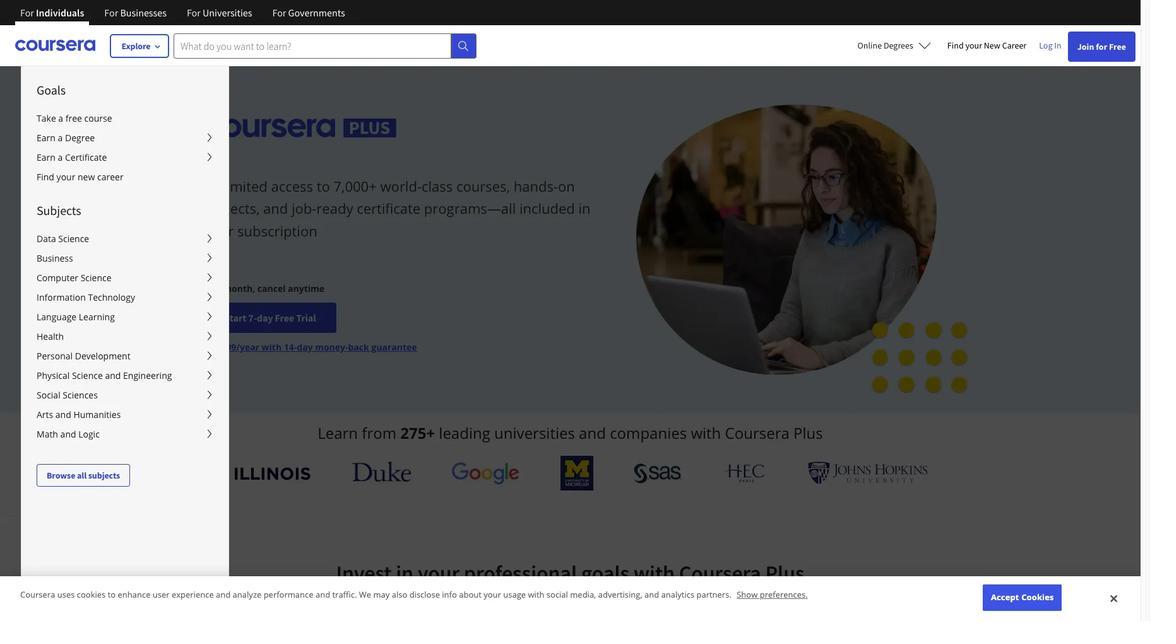 Task type: describe. For each thing, give the bounding box(es) containing it.
take a free course
[[37, 112, 112, 124]]

courses, inside get unlimited access to over 90% of courses, projects, specializations, and professional certificates on coursera, taught by top instructors from leading universities and companies.
[[508, 602, 543, 614]]

with right companies
[[691, 423, 721, 444]]

advertising,
[[598, 590, 642, 601]]

earn a certificate button
[[21, 148, 229, 167]]

explore menu element
[[21, 66, 229, 487]]

What do you want to learn? text field
[[174, 33, 451, 58]]

find your new career
[[947, 40, 1027, 51]]

log in
[[1039, 40, 1062, 51]]

university of michigan image
[[560, 456, 593, 491]]

1 vertical spatial coursera
[[679, 561, 761, 587]]

science for data
[[58, 233, 89, 245]]

start 7-day free trial button
[[204, 303, 336, 333]]

social
[[37, 390, 60, 401]]

invest in your professional goals with coursera plus
[[336, 561, 805, 587]]

duke university image
[[352, 462, 411, 482]]

get unlimited access to over 90% of courses, projects, specializations, and professional certificates on coursera, taught by top instructors from leading universities and companies.
[[357, 602, 784, 622]]

subscription
[[237, 221, 317, 240]]

arts and humanities
[[37, 409, 121, 421]]

banner navigation
[[10, 0, 355, 35]]

physical
[[37, 370, 70, 382]]

professional
[[464, 561, 577, 587]]

find your new career link
[[941, 38, 1033, 54]]

learn from 275+ leading universities and companies with coursera plus
[[318, 423, 823, 444]]

$59 /month, cancel anytime
[[204, 283, 325, 295]]

sas image
[[634, 464, 682, 484]]

take
[[37, 112, 56, 124]]

trial
[[296, 312, 316, 325]]

engineering
[[123, 370, 172, 382]]

of
[[497, 602, 506, 614]]

to for also
[[108, 590, 116, 601]]

1 horizontal spatial free
[[1109, 41, 1126, 52]]

professional
[[669, 602, 721, 614]]

experience
[[172, 590, 214, 601]]

cookies
[[77, 590, 106, 601]]

free inside button
[[275, 312, 294, 325]]

earn for earn a degree
[[37, 132, 55, 144]]

projects,
[[204, 199, 260, 218]]

health
[[37, 331, 64, 343]]

google image
[[451, 462, 520, 485]]

accept cookies
[[991, 592, 1054, 604]]

university of illinois at urbana-champaign image
[[213, 464, 312, 484]]

for businesses
[[104, 6, 167, 19]]

earn a degree
[[37, 132, 95, 144]]

instructors
[[511, 617, 556, 622]]

goals
[[581, 561, 629, 587]]

your inside explore menu element
[[57, 171, 75, 183]]

analytics
[[661, 590, 695, 601]]

90%
[[477, 602, 495, 614]]

day inside button
[[257, 312, 273, 325]]

find your new career link
[[21, 167, 229, 187]]

for for businesses
[[104, 6, 118, 19]]

ready
[[316, 199, 353, 218]]

with left 14-
[[262, 342, 282, 354]]

your inside the unlimited access to 7,000+ world-class courses, hands-on projects, and job-ready certificate programs—all included in your subscription
[[204, 221, 234, 240]]

browse all subjects button
[[37, 465, 130, 487]]

browse all subjects
[[47, 470, 120, 482]]

explore
[[122, 40, 151, 52]]

business button
[[21, 249, 229, 268]]

included
[[519, 199, 575, 218]]

on inside the unlimited access to 7,000+ world-class courses, hands-on projects, and job-ready certificate programs—all included in your subscription
[[558, 177, 575, 196]]

data science button
[[21, 229, 229, 249]]

money-
[[315, 342, 348, 354]]

hands-
[[514, 177, 558, 196]]

development
[[75, 350, 130, 362]]

language learning
[[37, 311, 115, 323]]

technology
[[88, 292, 135, 304]]

275+
[[400, 423, 435, 444]]

disclose
[[409, 590, 440, 601]]

earn for earn a certificate
[[37, 152, 55, 164]]

johns hopkins university image
[[808, 462, 928, 485]]

math and logic
[[37, 429, 100, 441]]

certificates
[[723, 602, 771, 614]]

social sciences button
[[21, 386, 229, 405]]

partners.
[[697, 590, 732, 601]]

show
[[737, 590, 758, 601]]

for for governments
[[272, 6, 286, 19]]

accept
[[991, 592, 1019, 604]]

0 horizontal spatial universities
[[494, 423, 575, 444]]

for universities
[[187, 6, 252, 19]]

2 vertical spatial coursera
[[20, 590, 55, 601]]

data
[[37, 233, 56, 245]]

on inside get unlimited access to over 90% of courses, projects, specializations, and professional certificates on coursera, taught by top instructors from leading universities and companies.
[[773, 602, 784, 614]]

analyze
[[233, 590, 262, 601]]

or
[[204, 342, 214, 354]]

also
[[392, 590, 407, 601]]

info
[[442, 590, 457, 601]]

free
[[66, 112, 82, 124]]

science for physical
[[72, 370, 103, 382]]

access inside get unlimited access to over 90% of courses, projects, specializations, and professional certificates on coursera, taught by top instructors from leading universities and companies.
[[416, 602, 443, 614]]

unlimited
[[204, 177, 268, 196]]

may
[[373, 590, 390, 601]]

group containing goals
[[21, 66, 821, 622]]

with up analytics
[[634, 561, 675, 587]]

about
[[459, 590, 482, 601]]

anytime
[[288, 283, 325, 295]]

1 vertical spatial day
[[297, 342, 313, 354]]

language learning button
[[21, 307, 229, 327]]

unlimited
[[373, 602, 414, 614]]

new
[[984, 40, 1001, 51]]

1 vertical spatial in
[[396, 561, 413, 587]]

logic
[[78, 429, 100, 441]]

science for computer
[[81, 272, 111, 284]]

7,000+
[[334, 177, 377, 196]]

universities inside get unlimited access to over 90% of courses, projects, specializations, and professional certificates on coursera, taught by top instructors from leading universities and companies.
[[614, 617, 662, 622]]

physical science and engineering button
[[21, 366, 229, 386]]

career
[[1002, 40, 1027, 51]]

information
[[37, 292, 86, 304]]

subjects
[[37, 203, 81, 218]]

find for find your new career
[[947, 40, 964, 51]]

by
[[482, 617, 492, 622]]



Task type: locate. For each thing, give the bounding box(es) containing it.
courses, up instructors at the bottom left of the page
[[508, 602, 543, 614]]

universities down specializations,
[[614, 617, 662, 622]]

14-
[[284, 342, 297, 354]]

0 vertical spatial courses,
[[456, 177, 510, 196]]

0 vertical spatial a
[[58, 112, 63, 124]]

companies
[[610, 423, 687, 444]]

to right "cookies" on the left of page
[[108, 590, 116, 601]]

health button
[[21, 327, 229, 347]]

science down personal development
[[72, 370, 103, 382]]

computer
[[37, 272, 78, 284]]

0 vertical spatial science
[[58, 233, 89, 245]]

1 horizontal spatial in
[[579, 199, 591, 218]]

0 vertical spatial access
[[271, 177, 313, 196]]

for left businesses on the left top
[[104, 6, 118, 19]]

1 horizontal spatial to
[[317, 177, 330, 196]]

performance
[[264, 590, 313, 601]]

in inside the unlimited access to 7,000+ world-class courses, hands-on projects, and job-ready certificate programs—all included in your subscription
[[579, 199, 591, 218]]

degree
[[65, 132, 95, 144]]

a down earn a degree
[[58, 152, 63, 164]]

2 vertical spatial science
[[72, 370, 103, 382]]

for
[[20, 6, 34, 19], [104, 6, 118, 19], [187, 6, 201, 19], [272, 6, 286, 19]]

1 vertical spatial access
[[416, 602, 443, 614]]

data science
[[37, 233, 89, 245]]

0 vertical spatial free
[[1109, 41, 1126, 52]]

uses
[[57, 590, 75, 601]]

free right the for
[[1109, 41, 1126, 52]]

1 horizontal spatial on
[[773, 602, 784, 614]]

a for degree
[[58, 132, 63, 144]]

0 vertical spatial from
[[362, 423, 396, 444]]

1 horizontal spatial leading
[[580, 617, 612, 622]]

physical science and engineering
[[37, 370, 172, 382]]

0 vertical spatial leading
[[439, 423, 490, 444]]

free left trial
[[275, 312, 294, 325]]

for for universities
[[187, 6, 201, 19]]

find
[[947, 40, 964, 51], [37, 171, 54, 183]]

from
[[362, 423, 396, 444], [558, 617, 578, 622]]

taught
[[452, 617, 480, 622]]

cancel
[[257, 283, 286, 295]]

0 vertical spatial in
[[579, 199, 591, 218]]

0 vertical spatial to
[[317, 177, 330, 196]]

personal development button
[[21, 347, 229, 366]]

to inside the unlimited access to 7,000+ world-class courses, hands-on projects, and job-ready certificate programs—all included in your subscription
[[317, 177, 330, 196]]

on down preferences.
[[773, 602, 784, 614]]

0 vertical spatial day
[[257, 312, 273, 325]]

4 for from the left
[[272, 6, 286, 19]]

0 horizontal spatial on
[[558, 177, 575, 196]]

coursera up hec paris image
[[725, 423, 790, 444]]

find down earn a certificate
[[37, 171, 54, 183]]

2 vertical spatial to
[[445, 602, 454, 614]]

coursera up partners.
[[679, 561, 761, 587]]

certificate
[[357, 199, 421, 218]]

group
[[21, 66, 821, 622]]

humanities
[[73, 409, 121, 421]]

1 horizontal spatial find
[[947, 40, 964, 51]]

1 vertical spatial find
[[37, 171, 54, 183]]

to up 'ready'
[[317, 177, 330, 196]]

to down the info
[[445, 602, 454, 614]]

1 vertical spatial plus
[[765, 561, 805, 587]]

0 horizontal spatial day
[[257, 312, 273, 325]]

projects,
[[545, 602, 581, 614]]

computer science
[[37, 272, 111, 284]]

and inside dropdown button
[[55, 409, 71, 421]]

log in link
[[1033, 38, 1068, 53]]

certificate
[[65, 152, 107, 164]]

0 vertical spatial find
[[947, 40, 964, 51]]

information technology
[[37, 292, 135, 304]]

all
[[77, 470, 87, 482]]

for left individuals at top
[[20, 6, 34, 19]]

from inside get unlimited access to over 90% of courses, projects, specializations, and professional certificates on coursera, taught by top instructors from leading universities and companies.
[[558, 617, 578, 622]]

1 horizontal spatial day
[[297, 342, 313, 354]]

accept cookies button
[[983, 585, 1062, 612]]

1 horizontal spatial access
[[416, 602, 443, 614]]

guarantee
[[371, 342, 417, 354]]

0 horizontal spatial free
[[275, 312, 294, 325]]

for
[[1096, 41, 1107, 52]]

governments
[[288, 6, 345, 19]]

to for coursera,
[[445, 602, 454, 614]]

1 vertical spatial science
[[81, 272, 111, 284]]

for individuals
[[20, 6, 84, 19]]

media,
[[570, 590, 596, 601]]

0 vertical spatial universities
[[494, 423, 575, 444]]

universities up university of michigan image
[[494, 423, 575, 444]]

online degrees button
[[848, 32, 941, 59]]

class
[[422, 177, 453, 196]]

/month,
[[219, 283, 255, 295]]

1 for from the left
[[20, 6, 34, 19]]

in right included
[[579, 199, 591, 218]]

0 horizontal spatial access
[[271, 177, 313, 196]]

day down $59 /month, cancel anytime
[[257, 312, 273, 325]]

free
[[1109, 41, 1126, 52], [275, 312, 294, 325]]

2 for from the left
[[104, 6, 118, 19]]

science
[[58, 233, 89, 245], [81, 272, 111, 284], [72, 370, 103, 382]]

1 horizontal spatial universities
[[614, 617, 662, 622]]

to inside get unlimited access to over 90% of courses, projects, specializations, and professional certificates on coursera, taught by top instructors from leading universities and companies.
[[445, 602, 454, 614]]

log
[[1039, 40, 1053, 51]]

find your new career
[[37, 171, 123, 183]]

your
[[966, 40, 982, 51], [57, 171, 75, 183], [204, 221, 234, 240], [418, 561, 460, 587], [484, 590, 501, 601]]

1 vertical spatial leading
[[580, 617, 612, 622]]

0 vertical spatial earn
[[37, 132, 55, 144]]

day left money-
[[297, 342, 313, 354]]

leading inside get unlimited access to over 90% of courses, projects, specializations, and professional certificates on coursera, taught by top instructors from leading universities and companies.
[[580, 617, 612, 622]]

2 vertical spatial a
[[58, 152, 63, 164]]

/year
[[236, 342, 259, 354]]

from down projects,
[[558, 617, 578, 622]]

leading
[[439, 423, 490, 444], [580, 617, 612, 622]]

1 vertical spatial to
[[108, 590, 116, 601]]

0 vertical spatial plus
[[794, 423, 823, 444]]

specializations,
[[583, 602, 649, 614]]

1 horizontal spatial from
[[558, 617, 578, 622]]

leading down specializations,
[[580, 617, 612, 622]]

and inside popup button
[[60, 429, 76, 441]]

0 horizontal spatial from
[[362, 423, 396, 444]]

join for free link
[[1068, 32, 1136, 62]]

earn inside popup button
[[37, 132, 55, 144]]

career
[[97, 171, 123, 183]]

a inside dropdown button
[[58, 152, 63, 164]]

2 earn from the top
[[37, 152, 55, 164]]

0 horizontal spatial in
[[396, 561, 413, 587]]

1 vertical spatial free
[[275, 312, 294, 325]]

for left the governments
[[272, 6, 286, 19]]

online
[[858, 40, 882, 51]]

1 earn from the top
[[37, 132, 55, 144]]

0 horizontal spatial find
[[37, 171, 54, 183]]

and inside the unlimited access to 7,000+ world-class courses, hands-on projects, and job-ready certificate programs—all included in your subscription
[[263, 199, 288, 218]]

1 vertical spatial universities
[[614, 617, 662, 622]]

$59
[[204, 283, 219, 295]]

and inside dropdown button
[[105, 370, 121, 382]]

to
[[317, 177, 330, 196], [108, 590, 116, 601], [445, 602, 454, 614]]

coursera
[[725, 423, 790, 444], [679, 561, 761, 587], [20, 590, 55, 601]]

0 horizontal spatial to
[[108, 590, 116, 601]]

earn down take
[[37, 132, 55, 144]]

access up job-
[[271, 177, 313, 196]]

for governments
[[272, 6, 345, 19]]

access inside the unlimited access to 7,000+ world-class courses, hands-on projects, and job-ready certificate programs—all included in your subscription
[[271, 177, 313, 196]]

in up also
[[396, 561, 413, 587]]

from left the 275+
[[362, 423, 396, 444]]

1 vertical spatial earn
[[37, 152, 55, 164]]

a left free
[[58, 112, 63, 124]]

leading up google image
[[439, 423, 490, 444]]

computer science button
[[21, 268, 229, 288]]

1 vertical spatial from
[[558, 617, 578, 622]]

access up coursera, at the left bottom of page
[[416, 602, 443, 614]]

user
[[153, 590, 170, 601]]

find left new
[[947, 40, 964, 51]]

1 vertical spatial courses,
[[508, 602, 543, 614]]

science up information technology
[[81, 272, 111, 284]]

1 vertical spatial on
[[773, 602, 784, 614]]

earn down earn a degree
[[37, 152, 55, 164]]

menu item
[[228, 66, 821, 622]]

unlimited access to 7,000+ world-class courses, hands-on projects, and job-ready certificate programs—all included in your subscription
[[204, 177, 591, 240]]

0 horizontal spatial leading
[[439, 423, 490, 444]]

sciences
[[63, 390, 98, 401]]

individuals
[[36, 6, 84, 19]]

for for individuals
[[20, 6, 34, 19]]

join for free
[[1077, 41, 1126, 52]]

science inside dropdown button
[[72, 370, 103, 382]]

coursera plus image
[[204, 119, 396, 137]]

1 vertical spatial a
[[58, 132, 63, 144]]

courses,
[[456, 177, 510, 196], [508, 602, 543, 614]]

we
[[359, 590, 371, 601]]

and
[[263, 199, 288, 218], [105, 370, 121, 382], [55, 409, 71, 421], [579, 423, 606, 444], [60, 429, 76, 441], [216, 590, 231, 601], [316, 590, 330, 601], [645, 590, 659, 601], [651, 602, 667, 614], [664, 617, 680, 622]]

coursera left uses on the bottom of the page
[[20, 590, 55, 601]]

arts
[[37, 409, 53, 421]]

start
[[224, 312, 246, 325]]

courses, up programs—all
[[456, 177, 510, 196]]

companies.
[[682, 617, 731, 622]]

hec paris image
[[723, 461, 767, 487]]

3 for from the left
[[187, 6, 201, 19]]

science inside popup button
[[58, 233, 89, 245]]

back
[[348, 342, 369, 354]]

personal
[[37, 350, 73, 362]]

with left social
[[528, 590, 544, 601]]

access
[[271, 177, 313, 196], [416, 602, 443, 614]]

on up included
[[558, 177, 575, 196]]

coursera uses cookies to enhance user experience and analyze performance and traffic. we may also disclose info about your usage with social media, advertising, and analytics partners. show preferences.
[[20, 590, 808, 601]]

social sciences
[[37, 390, 98, 401]]

0 vertical spatial coursera
[[725, 423, 790, 444]]

coursera,
[[410, 617, 450, 622]]

a for free
[[58, 112, 63, 124]]

a inside popup button
[[58, 132, 63, 144]]

job-
[[292, 199, 317, 218]]

None search field
[[174, 33, 477, 58]]

in
[[579, 199, 591, 218], [396, 561, 413, 587]]

2 horizontal spatial to
[[445, 602, 454, 614]]

goals
[[37, 82, 66, 98]]

online degrees
[[858, 40, 913, 51]]

a for certificate
[[58, 152, 63, 164]]

courses, inside the unlimited access to 7,000+ world-class courses, hands-on projects, and job-ready certificate programs—all included in your subscription
[[456, 177, 510, 196]]

coursera image
[[15, 36, 95, 56]]

$399
[[216, 342, 236, 354]]

earn inside dropdown button
[[37, 152, 55, 164]]

a left degree
[[58, 132, 63, 144]]

for left universities
[[187, 6, 201, 19]]

find for find your new career
[[37, 171, 54, 183]]

usage
[[503, 590, 526, 601]]

degrees
[[884, 40, 913, 51]]

get
[[357, 602, 371, 614]]

science inside 'dropdown button'
[[81, 272, 111, 284]]

find inside explore menu element
[[37, 171, 54, 183]]

science up the business in the left of the page
[[58, 233, 89, 245]]

0 vertical spatial on
[[558, 177, 575, 196]]



Task type: vqa. For each thing, say whether or not it's contained in the screenshot.
a to the bottom
yes



